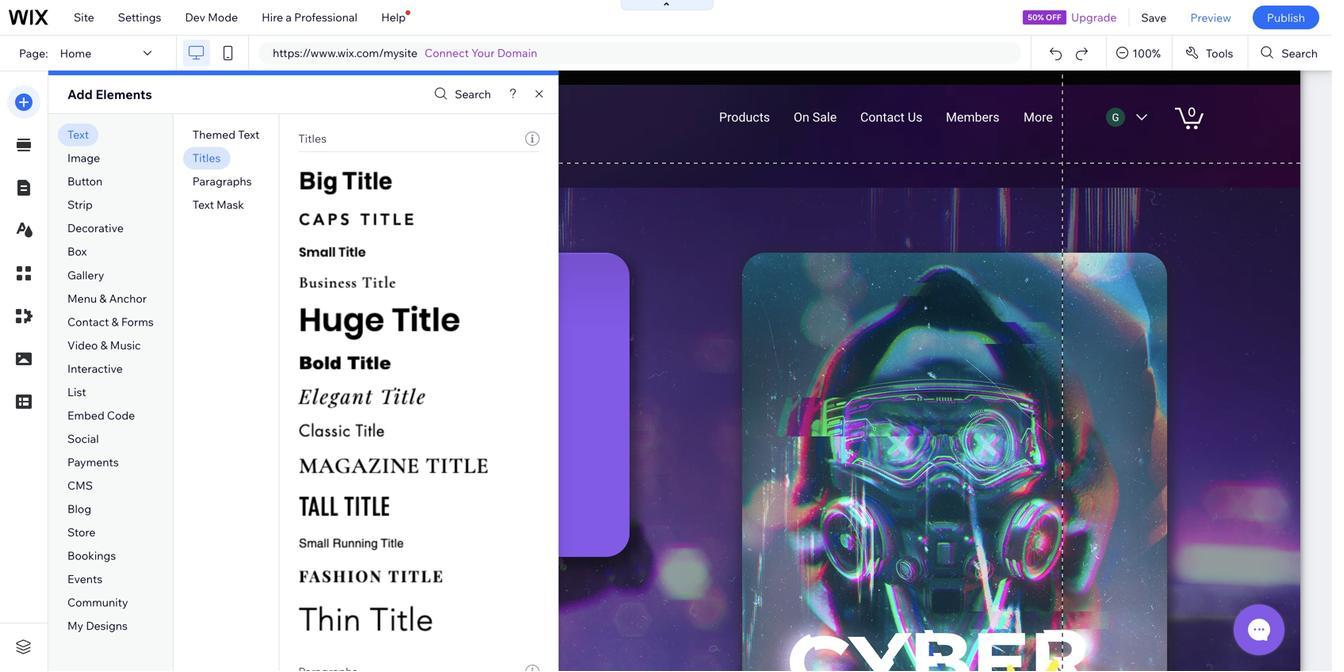 Task type: describe. For each thing, give the bounding box(es) containing it.
& for anchor
[[99, 292, 107, 306]]

settings
[[118, 10, 161, 24]]

add elements
[[67, 86, 152, 102]]

forms
[[121, 315, 154, 329]]

my
[[67, 619, 83, 633]]

0 vertical spatial titles
[[298, 132, 327, 146]]

0 vertical spatial search button
[[1248, 36, 1332, 71]]

mask
[[217, 198, 244, 212]]

home
[[60, 46, 91, 60]]

gallery
[[67, 268, 104, 282]]

publish
[[1267, 11, 1305, 24]]

community
[[67, 596, 128, 610]]

button
[[67, 175, 103, 188]]

social
[[67, 432, 99, 446]]

decorative
[[67, 221, 124, 235]]

& for forms
[[111, 315, 119, 329]]

video
[[67, 338, 98, 352]]

text for text
[[67, 128, 89, 142]]

menu & anchor
[[67, 292, 147, 306]]

50%
[[1028, 12, 1044, 22]]

cms
[[67, 479, 93, 493]]

tools button
[[1173, 36, 1248, 71]]

1 vertical spatial titles
[[193, 151, 221, 165]]

image
[[67, 151, 100, 165]]

save
[[1141, 11, 1167, 24]]

https://www.wix.com/mysite connect your domain
[[273, 46, 537, 60]]

themed
[[193, 128, 236, 142]]

box
[[67, 245, 87, 259]]

help
[[381, 10, 406, 24]]

bookings
[[67, 549, 116, 563]]

text mask
[[193, 198, 244, 212]]

upgrade
[[1071, 10, 1117, 24]]

text for text mask
[[193, 198, 214, 212]]

blog
[[67, 502, 91, 516]]

strip
[[67, 198, 93, 212]]



Task type: vqa. For each thing, say whether or not it's contained in the screenshot.
Titles to the top
yes



Task type: locate. For each thing, give the bounding box(es) containing it.
anchor
[[109, 292, 147, 306]]

preview
[[1191, 11, 1231, 24]]

video & music
[[67, 338, 141, 352]]

2 horizontal spatial text
[[238, 128, 260, 142]]

code
[[107, 409, 135, 423]]

0 horizontal spatial text
[[67, 128, 89, 142]]

store
[[67, 526, 96, 540]]

search button down publish button
[[1248, 36, 1332, 71]]

publish button
[[1253, 6, 1320, 29]]

embed code
[[67, 409, 135, 423]]

payments
[[67, 455, 119, 469]]

contact
[[67, 315, 109, 329]]

titles
[[298, 132, 327, 146], [193, 151, 221, 165]]

2 vertical spatial &
[[100, 338, 108, 352]]

a
[[286, 10, 292, 24]]

search button
[[1248, 36, 1332, 71], [430, 83, 491, 106]]

1 horizontal spatial search
[[1282, 46, 1318, 60]]

text left mask
[[193, 198, 214, 212]]

professional
[[294, 10, 358, 24]]

0 horizontal spatial titles
[[193, 151, 221, 165]]

elements
[[96, 86, 152, 102]]

my designs
[[67, 619, 128, 633]]

themed text
[[193, 128, 260, 142]]

site
[[74, 10, 94, 24]]

& right video
[[100, 338, 108, 352]]

0 horizontal spatial search
[[455, 87, 491, 101]]

menu
[[67, 292, 97, 306]]

& for music
[[100, 338, 108, 352]]

mode
[[208, 10, 238, 24]]

text right themed
[[238, 128, 260, 142]]

events
[[67, 573, 102, 586]]

search down your at the left of the page
[[455, 87, 491, 101]]

embed
[[67, 409, 104, 423]]

connect
[[425, 46, 469, 60]]

dev mode
[[185, 10, 238, 24]]

0 vertical spatial search
[[1282, 46, 1318, 60]]

preview button
[[1179, 0, 1243, 35]]

text up image
[[67, 128, 89, 142]]

paragraphs
[[193, 175, 252, 188]]

search
[[1282, 46, 1318, 60], [455, 87, 491, 101]]

50% off
[[1028, 12, 1062, 22]]

save button
[[1130, 0, 1179, 35]]

list
[[67, 385, 86, 399]]

search down publish
[[1282, 46, 1318, 60]]

interactive
[[67, 362, 123, 376]]

1 horizontal spatial titles
[[298, 132, 327, 146]]

music
[[110, 338, 141, 352]]

hire a professional
[[262, 10, 358, 24]]

&
[[99, 292, 107, 306], [111, 315, 119, 329], [100, 338, 108, 352]]

domain
[[497, 46, 537, 60]]

tools
[[1206, 46, 1233, 60]]

1 vertical spatial search button
[[430, 83, 491, 106]]

0 horizontal spatial search button
[[430, 83, 491, 106]]

100% button
[[1107, 36, 1172, 71]]

100%
[[1133, 46, 1161, 60]]

search button down connect
[[430, 83, 491, 106]]

1 vertical spatial search
[[455, 87, 491, 101]]

https://www.wix.com/mysite
[[273, 46, 418, 60]]

text
[[67, 128, 89, 142], [238, 128, 260, 142], [193, 198, 214, 212]]

1 horizontal spatial text
[[193, 198, 214, 212]]

1 vertical spatial &
[[111, 315, 119, 329]]

your
[[471, 46, 495, 60]]

dev
[[185, 10, 205, 24]]

1 horizontal spatial search button
[[1248, 36, 1332, 71]]

add
[[67, 86, 93, 102]]

hire
[[262, 10, 283, 24]]

0 vertical spatial &
[[99, 292, 107, 306]]

& right menu
[[99, 292, 107, 306]]

& left forms
[[111, 315, 119, 329]]

off
[[1046, 12, 1062, 22]]

designs
[[86, 619, 128, 633]]

contact & forms
[[67, 315, 154, 329]]



